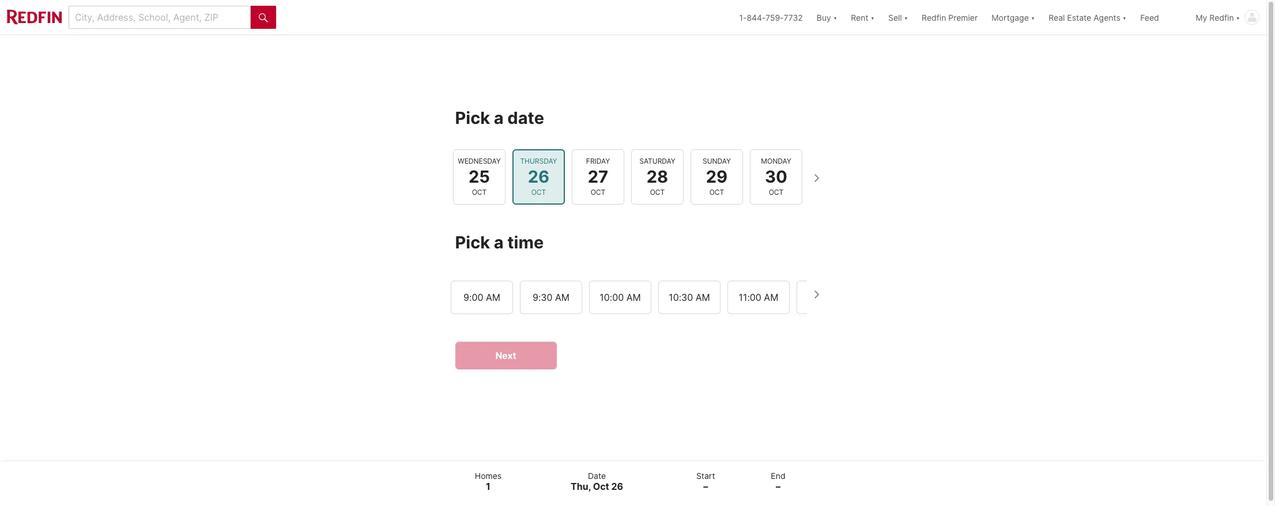 Task type: vqa. For each thing, say whether or not it's contained in the screenshot.
the rightmost the "–"
yes



Task type: locate. For each thing, give the bounding box(es) containing it.
1-844-759-7732 link
[[739, 12, 803, 22]]

submit search image
[[259, 13, 268, 22]]

mortgage ▾
[[992, 12, 1035, 22]]

buy ▾ button
[[817, 0, 837, 35]]

oct inside monday 30 oct
[[768, 188, 783, 197]]

next image
[[807, 169, 825, 187]]

next image
[[807, 285, 825, 304]]

▾ right sell
[[904, 12, 908, 22]]

saturday
[[639, 157, 675, 165]]

date
[[588, 471, 606, 480]]

29
[[706, 167, 727, 187]]

am inside "button"
[[695, 292, 710, 303]]

1 ▾ from the left
[[833, 12, 837, 22]]

4 am from the left
[[695, 292, 710, 303]]

redfin premier button
[[915, 0, 985, 35]]

am right '10:00'
[[626, 292, 641, 303]]

10:00 am button
[[589, 281, 651, 314]]

sell ▾ button
[[881, 0, 915, 35]]

am inside "button"
[[764, 292, 778, 303]]

estate
[[1067, 12, 1091, 22]]

26 down thursday
[[528, 167, 549, 187]]

2 pick from the top
[[455, 232, 490, 252]]

▾
[[833, 12, 837, 22], [871, 12, 874, 22], [904, 12, 908, 22], [1031, 12, 1035, 22], [1123, 12, 1126, 22], [1236, 12, 1240, 22]]

28
[[646, 167, 668, 187]]

11:00 am button
[[727, 281, 789, 314]]

oct for 28
[[650, 188, 664, 197]]

0 horizontal spatial redfin
[[922, 12, 946, 22]]

pick left time
[[455, 232, 490, 252]]

am right 11:00
[[764, 292, 778, 303]]

2 redfin from the left
[[1210, 12, 1234, 22]]

1 redfin from the left
[[922, 12, 946, 22]]

am for 9:00 am
[[486, 292, 500, 303]]

3 ▾ from the left
[[904, 12, 908, 22]]

date
[[507, 108, 544, 128]]

oct inside sunday 29 oct
[[709, 188, 724, 197]]

pick for pick a time
[[455, 232, 490, 252]]

am right 10:30
[[695, 292, 710, 303]]

oct down date
[[593, 481, 609, 492]]

1 – from the left
[[703, 481, 708, 492]]

2 a from the top
[[494, 232, 504, 252]]

844-
[[747, 12, 766, 22]]

oct down the 29
[[709, 188, 724, 197]]

am
[[486, 292, 500, 303], [555, 292, 569, 303], [626, 292, 641, 303], [695, 292, 710, 303], [764, 292, 778, 303]]

oct down the 30
[[768, 188, 783, 197]]

oct down 28
[[650, 188, 664, 197]]

end
[[771, 471, 785, 480]]

– down start
[[703, 481, 708, 492]]

10:00
[[599, 292, 623, 303]]

▾ for rent ▾
[[871, 12, 874, 22]]

a left 'date'
[[494, 108, 504, 128]]

am for 11:00 am
[[764, 292, 778, 303]]

redfin premier
[[922, 12, 978, 22]]

next button
[[455, 342, 557, 370]]

oct inside thursday 26 oct
[[531, 188, 546, 197]]

oct inside wednesday 25 oct
[[472, 188, 486, 197]]

0 horizontal spatial –
[[703, 481, 708, 492]]

0 vertical spatial a
[[494, 108, 504, 128]]

oct for 25
[[472, 188, 486, 197]]

am for 9:30 am
[[555, 292, 569, 303]]

26
[[528, 167, 549, 187], [611, 481, 623, 492]]

▾ for buy ▾
[[833, 12, 837, 22]]

pick up the wednesday
[[455, 108, 490, 128]]

thursday 26 oct
[[520, 157, 557, 197]]

real
[[1049, 12, 1065, 22]]

759-
[[766, 12, 784, 22]]

1-
[[739, 12, 747, 22]]

real estate agents ▾ link
[[1049, 0, 1126, 35]]

10:00 am
[[599, 292, 641, 303]]

–
[[703, 481, 708, 492], [776, 481, 780, 492]]

oct inside saturday 28 oct
[[650, 188, 664, 197]]

monday 30 oct
[[761, 157, 791, 197]]

oct inside 'friday 27 oct'
[[590, 188, 605, 197]]

1 am from the left
[[486, 292, 500, 303]]

1 vertical spatial 26
[[611, 481, 623, 492]]

▾ for sell ▾
[[904, 12, 908, 22]]

homes
[[475, 471, 502, 480]]

0 vertical spatial 26
[[528, 167, 549, 187]]

friday 27 oct
[[586, 157, 610, 197]]

▾ right rent
[[871, 12, 874, 22]]

5 am from the left
[[764, 292, 778, 303]]

▾ right buy
[[833, 12, 837, 22]]

agents
[[1094, 12, 1120, 22]]

1 vertical spatial pick
[[455, 232, 490, 252]]

my redfin ▾
[[1196, 12, 1240, 22]]

0 horizontal spatial 26
[[528, 167, 549, 187]]

pick
[[455, 108, 490, 128], [455, 232, 490, 252]]

1 a from the top
[[494, 108, 504, 128]]

▾ right 'agents'
[[1123, 12, 1126, 22]]

9:30 am
[[532, 292, 569, 303]]

2 – from the left
[[776, 481, 780, 492]]

oct down thursday
[[531, 188, 546, 197]]

rent ▾ button
[[851, 0, 874, 35]]

1 horizontal spatial redfin
[[1210, 12, 1234, 22]]

oct down 27 at the top
[[590, 188, 605, 197]]

a
[[494, 108, 504, 128], [494, 232, 504, 252]]

pick a date
[[455, 108, 544, 128]]

2 ▾ from the left
[[871, 12, 874, 22]]

mortgage
[[992, 12, 1029, 22]]

redfin right my
[[1210, 12, 1234, 22]]

5 ▾ from the left
[[1123, 12, 1126, 22]]

pick for pick a date
[[455, 108, 490, 128]]

26 inside thursday 26 oct
[[528, 167, 549, 187]]

mortgage ▾ button
[[992, 0, 1035, 35]]

oct down 25
[[472, 188, 486, 197]]

oct
[[472, 188, 486, 197], [531, 188, 546, 197], [590, 188, 605, 197], [650, 188, 664, 197], [709, 188, 724, 197], [768, 188, 783, 197], [593, 481, 609, 492]]

a left time
[[494, 232, 504, 252]]

am right "9:00"
[[486, 292, 500, 303]]

▾ right mortgage
[[1031, 12, 1035, 22]]

– for end –
[[776, 481, 780, 492]]

– down end at the right of the page
[[776, 481, 780, 492]]

▾ right my
[[1236, 12, 1240, 22]]

9:00 am
[[463, 292, 500, 303]]

City, Address, School, Agent, ZIP search field
[[69, 6, 251, 29]]

– inside "end –"
[[776, 481, 780, 492]]

oct for 27
[[590, 188, 605, 197]]

26 right thu,
[[611, 481, 623, 492]]

friday
[[586, 157, 610, 165]]

1 pick from the top
[[455, 108, 490, 128]]

2 am from the left
[[555, 292, 569, 303]]

10:30 am button
[[658, 281, 720, 314]]

saturday 28 oct
[[639, 157, 675, 197]]

4 ▾ from the left
[[1031, 12, 1035, 22]]

mortgage ▾ button
[[985, 0, 1042, 35]]

1 horizontal spatial –
[[776, 481, 780, 492]]

am right 9:30
[[555, 292, 569, 303]]

sell ▾
[[888, 12, 908, 22]]

my
[[1196, 12, 1207, 22]]

1 horizontal spatial 26
[[611, 481, 623, 492]]

redfin left premier
[[922, 12, 946, 22]]

9:30
[[532, 292, 552, 303]]

30
[[765, 167, 787, 187]]

1 vertical spatial a
[[494, 232, 504, 252]]

11:00
[[738, 292, 761, 303]]

0 vertical spatial pick
[[455, 108, 490, 128]]

monday
[[761, 157, 791, 165]]

thu,
[[571, 481, 591, 492]]

thursday
[[520, 157, 557, 165]]

rent ▾ button
[[844, 0, 881, 35]]

3 am from the left
[[626, 292, 641, 303]]

– inside start –
[[703, 481, 708, 492]]

redfin
[[922, 12, 946, 22], [1210, 12, 1234, 22]]

6 ▾ from the left
[[1236, 12, 1240, 22]]

sell ▾ button
[[888, 0, 908, 35]]

next
[[495, 350, 516, 362]]

start –
[[696, 471, 715, 492]]



Task type: describe. For each thing, give the bounding box(es) containing it.
buy
[[817, 12, 831, 22]]

7732
[[784, 12, 803, 22]]

26 inside date thu, oct  26
[[611, 481, 623, 492]]

buy ▾
[[817, 12, 837, 22]]

oct for 26
[[531, 188, 546, 197]]

▾ for mortgage ▾
[[1031, 12, 1035, 22]]

time
[[507, 232, 544, 252]]

sunday 29 oct
[[702, 157, 731, 197]]

10:30
[[668, 292, 693, 303]]

oct inside date thu, oct  26
[[593, 481, 609, 492]]

homes 1
[[475, 471, 502, 492]]

rent ▾
[[851, 12, 874, 22]]

wednesday 25 oct
[[458, 157, 500, 197]]

sunday
[[702, 157, 731, 165]]

pick a time
[[455, 232, 544, 252]]

27
[[588, 167, 608, 187]]

wednesday
[[458, 157, 500, 165]]

oct for 30
[[768, 188, 783, 197]]

a for time
[[494, 232, 504, 252]]

9:00 am button
[[450, 281, 513, 314]]

end –
[[771, 471, 785, 492]]

9:30 am button
[[520, 281, 582, 314]]

1
[[486, 481, 490, 492]]

rent
[[851, 12, 868, 22]]

feed
[[1140, 12, 1159, 22]]

10:30 am
[[668, 292, 710, 303]]

11:00 am
[[738, 292, 778, 303]]

start
[[696, 471, 715, 480]]

buy ▾ button
[[810, 0, 844, 35]]

a for date
[[494, 108, 504, 128]]

redfin inside redfin premier button
[[922, 12, 946, 22]]

date thu, oct  26
[[571, 471, 623, 492]]

am for 10:00 am
[[626, 292, 641, 303]]

9:00
[[463, 292, 483, 303]]

1-844-759-7732
[[739, 12, 803, 22]]

real estate agents ▾ button
[[1042, 0, 1133, 35]]

oct for 29
[[709, 188, 724, 197]]

25
[[468, 167, 490, 187]]

feed button
[[1133, 0, 1189, 35]]

am for 10:30 am
[[695, 292, 710, 303]]

real estate agents ▾
[[1049, 12, 1126, 22]]

sell
[[888, 12, 902, 22]]

– for start –
[[703, 481, 708, 492]]

premier
[[948, 12, 978, 22]]



